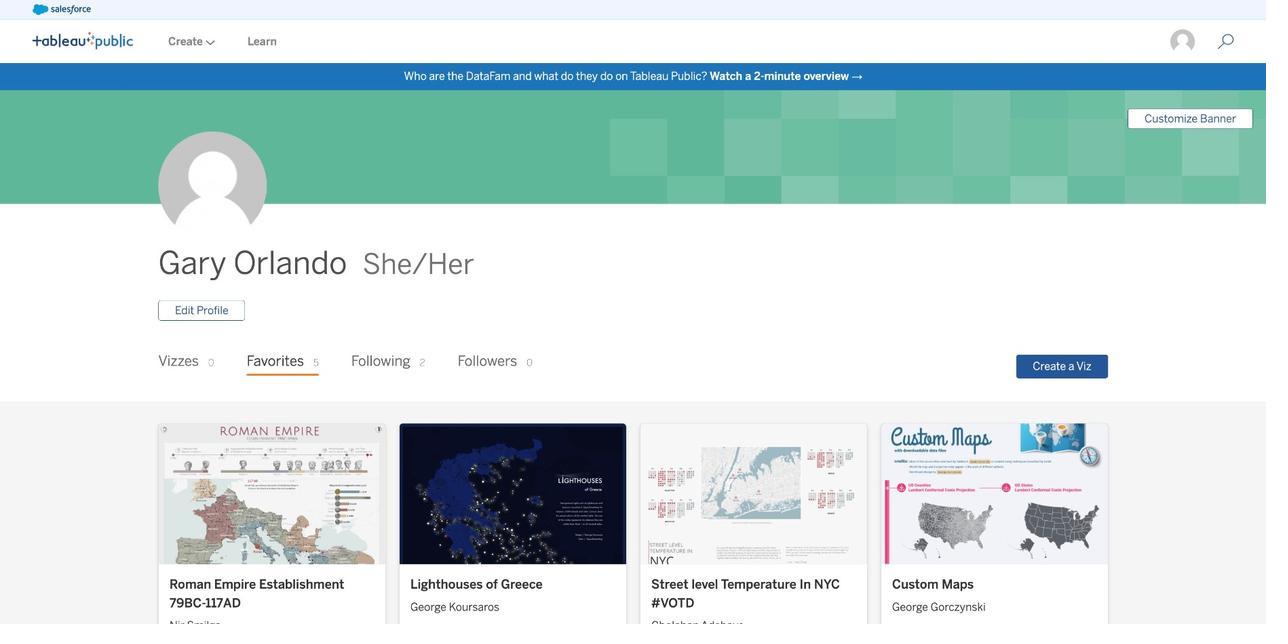 Task type: locate. For each thing, give the bounding box(es) containing it.
gary.orlando image
[[1170, 28, 1197, 55]]

workbook thumbnail image
[[159, 424, 385, 564], [400, 424, 626, 564], [641, 424, 867, 564], [882, 424, 1108, 564]]

3 workbook thumbnail image from the left
[[641, 424, 867, 564]]

logo image
[[33, 32, 133, 49]]

4 workbook thumbnail image from the left
[[882, 424, 1108, 564]]

create image
[[203, 40, 215, 45]]

1 workbook thumbnail image from the left
[[159, 424, 385, 564]]

go to search image
[[1202, 34, 1251, 50]]



Task type: describe. For each thing, give the bounding box(es) containing it.
salesforce logo image
[[33, 4, 91, 15]]

avatar image
[[158, 132, 267, 240]]

2 workbook thumbnail image from the left
[[400, 424, 626, 564]]



Task type: vqa. For each thing, say whether or not it's contained in the screenshot.
SALESFORCE LOGO on the top
yes



